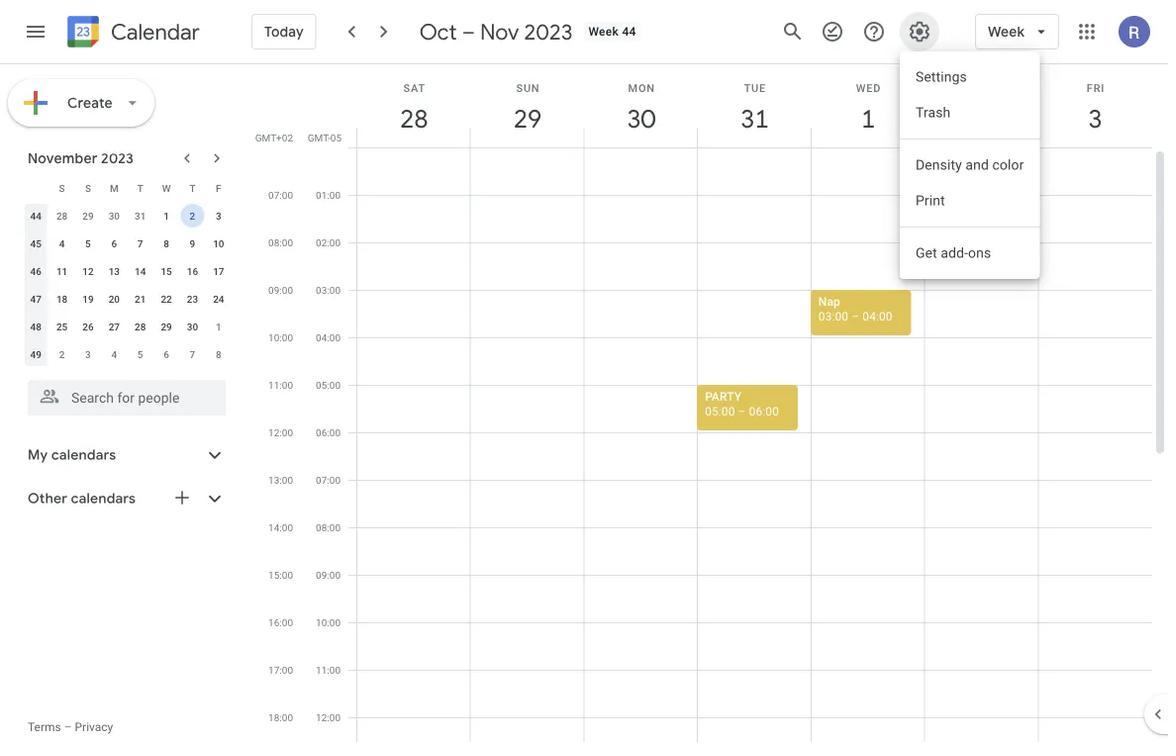 Task type: locate. For each thing, give the bounding box(es) containing it.
1 vertical spatial 8
[[216, 349, 221, 360]]

08:00
[[268, 237, 293, 249], [316, 522, 341, 534]]

10:00 right december 1 element
[[268, 332, 293, 344]]

0 vertical spatial 03:00
[[316, 284, 341, 296]]

0 horizontal spatial 09:00
[[268, 284, 293, 296]]

settings menu image
[[908, 20, 932, 44]]

30 right october 29 "element"
[[109, 210, 120, 222]]

6 cell from the left
[[925, 148, 1039, 743]]

0 horizontal spatial 4
[[59, 238, 65, 250]]

0 horizontal spatial 31
[[135, 210, 146, 222]]

03:00
[[316, 284, 341, 296], [819, 309, 849, 323]]

07:00 left 01:00
[[268, 189, 293, 201]]

my calendars
[[28, 447, 116, 464]]

1 horizontal spatial 2023
[[524, 18, 573, 46]]

31 right october 30 "element"
[[135, 210, 146, 222]]

19
[[82, 293, 94, 305]]

1 vertical spatial 12:00
[[316, 712, 341, 724]]

3 right december 2 "element"
[[85, 349, 91, 360]]

04:00
[[863, 309, 893, 323], [316, 332, 341, 344]]

1 horizontal spatial 09:00
[[316, 569, 341, 581]]

44 left october 28 element
[[30, 210, 41, 222]]

0 horizontal spatial 11:00
[[268, 379, 293, 391]]

7 cell from the left
[[1039, 148, 1153, 743]]

28 left october 29 "element"
[[56, 210, 68, 222]]

2023
[[524, 18, 573, 46], [101, 150, 134, 167]]

party
[[705, 390, 742, 403]]

30
[[626, 102, 654, 135], [109, 210, 120, 222], [187, 321, 198, 333]]

08:00 right '14:00'
[[316, 522, 341, 534]]

–
[[462, 18, 475, 46], [852, 309, 860, 323], [738, 404, 746, 418], [64, 721, 72, 735]]

30 down mon
[[626, 102, 654, 135]]

6 right december 5 'element'
[[164, 349, 169, 360]]

None search field
[[0, 372, 246, 416]]

1 vertical spatial 30
[[109, 210, 120, 222]]

0 horizontal spatial 06:00
[[316, 427, 341, 439]]

1 horizontal spatial 44
[[622, 25, 636, 39]]

0 vertical spatial 8
[[164, 238, 169, 250]]

17
[[213, 265, 224, 277]]

nap 03:00 – 04:00
[[819, 295, 893, 323]]

1 horizontal spatial 31
[[740, 102, 768, 135]]

12
[[82, 265, 94, 277]]

12 element
[[76, 259, 100, 283]]

5 up 12 element
[[85, 238, 91, 250]]

1 vertical spatial 28
[[56, 210, 68, 222]]

0 horizontal spatial 05:00
[[316, 379, 341, 391]]

0 horizontal spatial 7
[[137, 238, 143, 250]]

30 element
[[181, 315, 204, 339]]

0 vertical spatial 05:00
[[316, 379, 341, 391]]

s left m
[[85, 182, 91, 194]]

11
[[56, 265, 68, 277]]

03:00 down 02:00
[[316, 284, 341, 296]]

17 element
[[207, 259, 231, 283]]

0 vertical spatial 11:00
[[268, 379, 293, 391]]

09:00
[[268, 284, 293, 296], [316, 569, 341, 581]]

1 left 2 cell on the left top of page
[[164, 210, 169, 222]]

row containing 48
[[23, 313, 232, 341]]

december 1 element
[[207, 315, 231, 339]]

28 down sat
[[399, 102, 427, 135]]

2 horizontal spatial 3
[[1087, 102, 1102, 135]]

44 up mon
[[622, 25, 636, 39]]

31 down tue
[[740, 102, 768, 135]]

03:00 down nap
[[819, 309, 849, 323]]

0 vertical spatial calendars
[[51, 447, 116, 464]]

row containing 46
[[23, 257, 232, 285]]

1 horizontal spatial 4
[[111, 349, 117, 360]]

1 horizontal spatial 30
[[187, 321, 198, 333]]

4
[[59, 238, 65, 250], [111, 349, 117, 360]]

30 inside "element"
[[109, 210, 120, 222]]

12:00 right 18:00
[[316, 712, 341, 724]]

1 horizontal spatial 3
[[216, 210, 221, 222]]

1 vertical spatial 5
[[137, 349, 143, 360]]

calendar element
[[63, 12, 200, 55]]

gmt-
[[308, 132, 330, 144]]

t right the w
[[190, 182, 196, 194]]

december 8 element
[[207, 343, 231, 366]]

1 link
[[846, 96, 891, 142]]

1 horizontal spatial 11:00
[[316, 664, 341, 676]]

2
[[190, 210, 195, 222], [59, 349, 65, 360]]

5 cell from the left
[[811, 148, 925, 743]]

row
[[349, 148, 1153, 743], [23, 174, 232, 202], [23, 202, 232, 230], [23, 230, 232, 257], [23, 257, 232, 285], [23, 285, 232, 313], [23, 313, 232, 341], [23, 341, 232, 368]]

29
[[512, 102, 541, 135], [82, 210, 94, 222], [161, 321, 172, 333]]

09:00 right 15:00
[[316, 569, 341, 581]]

5 left december 6 element
[[137, 349, 143, 360]]

1 vertical spatial 07:00
[[316, 474, 341, 486]]

24
[[213, 293, 224, 305]]

13:00
[[268, 474, 293, 486]]

wed 1
[[856, 82, 882, 135]]

2 horizontal spatial 28
[[399, 102, 427, 135]]

other calendars button
[[4, 483, 246, 515]]

05
[[330, 132, 342, 144]]

1
[[860, 102, 874, 135], [164, 210, 169, 222], [216, 321, 221, 333]]

2 vertical spatial 29
[[161, 321, 172, 333]]

0 vertical spatial 1
[[860, 102, 874, 135]]

05:00 inside party 05:00 – 06:00
[[705, 404, 735, 418]]

3
[[1087, 102, 1102, 135], [216, 210, 221, 222], [85, 349, 91, 360]]

14:00
[[268, 522, 293, 534]]

31 inside column header
[[740, 102, 768, 135]]

7 right december 6 element
[[190, 349, 195, 360]]

29 column header
[[470, 64, 585, 148]]

0 horizontal spatial 28
[[56, 210, 68, 222]]

1 vertical spatial 31
[[135, 210, 146, 222]]

calendars
[[51, 447, 116, 464], [71, 490, 136, 508]]

3 column header
[[1038, 64, 1153, 148]]

and
[[966, 157, 989, 173]]

december 2 element
[[50, 343, 74, 366]]

1 vertical spatial 05:00
[[705, 404, 735, 418]]

15 element
[[155, 259, 178, 283]]

0 horizontal spatial 5
[[85, 238, 91, 250]]

0 vertical spatial 10:00
[[268, 332, 293, 344]]

1 horizontal spatial s
[[85, 182, 91, 194]]

0 horizontal spatial 08:00
[[268, 237, 293, 249]]

8 left 9
[[164, 238, 169, 250]]

49
[[30, 349, 41, 360]]

0 vertical spatial 30
[[626, 102, 654, 135]]

t
[[137, 182, 143, 194], [190, 182, 196, 194]]

row containing s
[[23, 174, 232, 202]]

0 horizontal spatial t
[[137, 182, 143, 194]]

0 vertical spatial 3
[[1087, 102, 1102, 135]]

2 vertical spatial 30
[[187, 321, 198, 333]]

1 vertical spatial 2
[[59, 349, 65, 360]]

30 for october 30 "element"
[[109, 210, 120, 222]]

1 horizontal spatial 05:00
[[705, 404, 735, 418]]

11:00 right 17:00
[[316, 664, 341, 676]]

1 vertical spatial 09:00
[[316, 569, 341, 581]]

28 inside column header
[[399, 102, 427, 135]]

s up october 28 element
[[59, 182, 65, 194]]

density and color
[[916, 157, 1024, 173]]

0 vertical spatial 29
[[512, 102, 541, 135]]

27
[[109, 321, 120, 333]]

1 vertical spatial 44
[[30, 210, 41, 222]]

row containing 44
[[23, 202, 232, 230]]

06:00
[[749, 404, 779, 418], [316, 427, 341, 439]]

10
[[213, 238, 224, 250]]

1 horizontal spatial 04:00
[[863, 309, 893, 323]]

0 vertical spatial 06:00
[[749, 404, 779, 418]]

2023 up m
[[101, 150, 134, 167]]

4 left december 5 'element'
[[111, 349, 117, 360]]

8 right december 7 element
[[216, 349, 221, 360]]

other calendars
[[28, 490, 136, 508]]

grid
[[253, 64, 1168, 743]]

0 vertical spatial 04:00
[[863, 309, 893, 323]]

week inside week popup button
[[988, 23, 1025, 41]]

tue
[[744, 82, 766, 94]]

1 horizontal spatial week
[[988, 23, 1025, 41]]

3 link
[[1073, 96, 1118, 142]]

10:00
[[268, 332, 293, 344], [316, 617, 341, 629]]

2 up 9
[[190, 210, 195, 222]]

1 vertical spatial 2023
[[101, 150, 134, 167]]

row group containing 44
[[23, 202, 232, 368]]

row containing 49
[[23, 341, 232, 368]]

29 inside october 29 "element"
[[82, 210, 94, 222]]

calendars up 'other calendars'
[[51, 447, 116, 464]]

4 right 45
[[59, 238, 65, 250]]

2023 right "nov"
[[524, 18, 573, 46]]

trash
[[916, 104, 951, 121]]

week right settings menu image
[[988, 23, 1025, 41]]

1 vertical spatial 04:00
[[316, 332, 341, 344]]

1 vertical spatial 11:00
[[316, 664, 341, 676]]

other
[[28, 490, 67, 508]]

1 s from the left
[[59, 182, 65, 194]]

t right m
[[137, 182, 143, 194]]

1 vertical spatial 4
[[111, 349, 117, 360]]

november 2023 grid
[[19, 174, 232, 368]]

4 cell from the left
[[697, 148, 812, 743]]

28
[[399, 102, 427, 135], [56, 210, 68, 222], [135, 321, 146, 333]]

10:00 right 16:00
[[316, 617, 341, 629]]

1 vertical spatial 3
[[216, 210, 221, 222]]

december 4 element
[[102, 343, 126, 366]]

1 horizontal spatial 1
[[216, 321, 221, 333]]

28 for 28 element
[[135, 321, 146, 333]]

1 horizontal spatial 03:00
[[819, 309, 849, 323]]

0 horizontal spatial 1
[[164, 210, 169, 222]]

week
[[988, 23, 1025, 41], [589, 25, 619, 39]]

2 vertical spatial 28
[[135, 321, 146, 333]]

december 7 element
[[181, 343, 204, 366]]

28 link
[[391, 96, 437, 142]]

09:00 right the 24 element
[[268, 284, 293, 296]]

2 vertical spatial 1
[[216, 321, 221, 333]]

03:00 inside nap 03:00 – 04:00
[[819, 309, 849, 323]]

2 horizontal spatial 30
[[626, 102, 654, 135]]

0 horizontal spatial 3
[[85, 349, 91, 360]]

16 element
[[181, 259, 204, 283]]

1 horizontal spatial 29
[[161, 321, 172, 333]]

08:00 left 02:00
[[268, 237, 293, 249]]

3 right 2 cell on the left top of page
[[216, 210, 221, 222]]

11:00 up 13:00
[[268, 379, 293, 391]]

0 horizontal spatial 07:00
[[268, 189, 293, 201]]

02:00
[[316, 237, 341, 249]]

1 vertical spatial 29
[[82, 210, 94, 222]]

2 horizontal spatial 29
[[512, 102, 541, 135]]

1 vertical spatial 03:00
[[819, 309, 849, 323]]

0 horizontal spatial 04:00
[[316, 332, 341, 344]]

29 inside 29 element
[[161, 321, 172, 333]]

row group
[[23, 202, 232, 368]]

gmt-05
[[308, 132, 342, 144]]

7 up 14 element
[[137, 238, 143, 250]]

0 horizontal spatial 2023
[[101, 150, 134, 167]]

october 29 element
[[76, 204, 100, 228]]

15:00
[[268, 569, 293, 581]]

0 vertical spatial 2
[[190, 210, 195, 222]]

0 vertical spatial 08:00
[[268, 237, 293, 249]]

1 vertical spatial 7
[[190, 349, 195, 360]]

calendars inside my calendars dropdown button
[[51, 447, 116, 464]]

44
[[622, 25, 636, 39], [30, 210, 41, 222]]

0 vertical spatial 6
[[111, 238, 117, 250]]

29 right 28 element
[[161, 321, 172, 333]]

16:00
[[268, 617, 293, 629]]

12:00 up 13:00
[[268, 427, 293, 439]]

today
[[264, 23, 304, 41]]

30 right 29 element
[[187, 321, 198, 333]]

calendars inside other calendars dropdown button
[[71, 490, 136, 508]]

0 horizontal spatial s
[[59, 182, 65, 194]]

1 horizontal spatial t
[[190, 182, 196, 194]]

28 right 27 element
[[135, 321, 146, 333]]

29 down "sun" at the left
[[512, 102, 541, 135]]

2 left december 3 element
[[59, 349, 65, 360]]

calendars down my calendars dropdown button on the left bottom
[[71, 490, 136, 508]]

13 element
[[102, 259, 126, 283]]

2 vertical spatial 3
[[85, 349, 91, 360]]

1 down wed
[[860, 102, 874, 135]]

1 vertical spatial calendars
[[71, 490, 136, 508]]

1 horizontal spatial 7
[[190, 349, 195, 360]]

week up the 30 column header at the top of page
[[589, 25, 619, 39]]

– inside nap 03:00 – 04:00
[[852, 309, 860, 323]]

7
[[137, 238, 143, 250], [190, 349, 195, 360]]

1 horizontal spatial 06:00
[[749, 404, 779, 418]]

1 horizontal spatial 5
[[137, 349, 143, 360]]

1 horizontal spatial 10:00
[[316, 617, 341, 629]]

0 vertical spatial 09:00
[[268, 284, 293, 296]]

column header
[[924, 64, 1039, 148]]

3 down fri
[[1087, 102, 1102, 135]]

18 element
[[50, 287, 74, 311]]

0 vertical spatial 2023
[[524, 18, 573, 46]]

0 horizontal spatial 12:00
[[268, 427, 293, 439]]

terms – privacy
[[28, 721, 113, 735]]

0 vertical spatial 5
[[85, 238, 91, 250]]

07:00 right 13:00
[[316, 474, 341, 486]]

6 down october 30 "element"
[[111, 238, 117, 250]]

1 right 30 element
[[216, 321, 221, 333]]

0 vertical spatial 28
[[399, 102, 427, 135]]

2 inside cell
[[190, 210, 195, 222]]

10 element
[[207, 232, 231, 255]]

5
[[85, 238, 91, 250], [137, 349, 143, 360]]

october 28 element
[[50, 204, 74, 228]]

31
[[740, 102, 768, 135], [135, 210, 146, 222]]

29 right october 28 element
[[82, 210, 94, 222]]

31 link
[[732, 96, 778, 142]]

48
[[30, 321, 41, 333]]

mon
[[628, 82, 655, 94]]

28 for october 28 element
[[56, 210, 68, 222]]

1 vertical spatial 6
[[164, 349, 169, 360]]

0 vertical spatial 31
[[740, 102, 768, 135]]

2 cell
[[179, 202, 206, 230]]

cell
[[357, 148, 471, 743], [471, 148, 585, 743], [585, 148, 698, 743], [697, 148, 812, 743], [811, 148, 925, 743], [925, 148, 1039, 743], [1039, 148, 1153, 743]]

get add-ons
[[916, 245, 992, 261]]

6
[[111, 238, 117, 250], [164, 349, 169, 360]]

0 horizontal spatial 29
[[82, 210, 94, 222]]

05:00
[[316, 379, 341, 391], [705, 404, 735, 418]]

3 inside fri 3
[[1087, 102, 1102, 135]]



Task type: describe. For each thing, give the bounding box(es) containing it.
46
[[30, 265, 41, 277]]

december 3 element
[[76, 343, 100, 366]]

– inside party 05:00 – 06:00
[[738, 404, 746, 418]]

f
[[216, 182, 221, 194]]

14 element
[[128, 259, 152, 283]]

0 vertical spatial 44
[[622, 25, 636, 39]]

terms
[[28, 721, 61, 735]]

0 horizontal spatial 03:00
[[316, 284, 341, 296]]

9
[[190, 238, 195, 250]]

29 for october 29 "element"
[[82, 210, 94, 222]]

get
[[916, 245, 938, 261]]

tue 31
[[740, 82, 768, 135]]

30 link
[[619, 96, 664, 142]]

cell containing nap
[[811, 148, 925, 743]]

fri 3
[[1087, 82, 1105, 135]]

25
[[56, 321, 68, 333]]

29 link
[[505, 96, 551, 142]]

22
[[161, 293, 172, 305]]

nap
[[819, 295, 841, 308]]

create
[[67, 94, 113, 112]]

sun 29
[[512, 82, 541, 135]]

my
[[28, 447, 48, 464]]

20 element
[[102, 287, 126, 311]]

23
[[187, 293, 198, 305]]

2 s from the left
[[85, 182, 91, 194]]

30 inside mon 30
[[626, 102, 654, 135]]

1 vertical spatial 06:00
[[316, 427, 341, 439]]

wed
[[856, 82, 882, 94]]

5 inside 'element'
[[137, 349, 143, 360]]

ons
[[969, 245, 992, 261]]

calendars for other calendars
[[71, 490, 136, 508]]

29 for 29 element
[[161, 321, 172, 333]]

45
[[30, 238, 41, 250]]

grid containing 28
[[253, 64, 1168, 743]]

24 element
[[207, 287, 231, 311]]

0 horizontal spatial 6
[[111, 238, 117, 250]]

calendar
[[111, 18, 200, 46]]

01:00
[[316, 189, 341, 201]]

44 inside row
[[30, 210, 41, 222]]

december 5 element
[[128, 343, 152, 366]]

04:00 inside nap 03:00 – 04:00
[[863, 309, 893, 323]]

m
[[110, 182, 119, 194]]

21
[[135, 293, 146, 305]]

0 horizontal spatial 8
[[164, 238, 169, 250]]

25 element
[[50, 315, 74, 339]]

cell containing party
[[697, 148, 812, 743]]

14
[[135, 265, 146, 277]]

0 vertical spatial 7
[[137, 238, 143, 250]]

print
[[916, 193, 945, 209]]

row containing 45
[[23, 230, 232, 257]]

privacy link
[[75, 721, 113, 735]]

gmt+02
[[255, 132, 293, 144]]

oct
[[420, 18, 457, 46]]

fri
[[1087, 82, 1105, 94]]

30 for 30 element
[[187, 321, 198, 333]]

week for week
[[988, 23, 1025, 41]]

my calendars button
[[4, 440, 246, 471]]

add other calendars image
[[172, 488, 192, 508]]

29 inside 29 column header
[[512, 102, 541, 135]]

today button
[[251, 8, 317, 55]]

october 31 element
[[128, 204, 152, 228]]

30 column header
[[584, 64, 698, 148]]

2 t from the left
[[190, 182, 196, 194]]

row containing nap
[[349, 148, 1153, 743]]

settings menu menu
[[900, 51, 1040, 279]]

06:00 inside party 05:00 – 06:00
[[749, 404, 779, 418]]

0 vertical spatial 4
[[59, 238, 65, 250]]

calendar heading
[[107, 18, 200, 46]]

sun
[[516, 82, 540, 94]]

1 inside wed 1
[[860, 102, 874, 135]]

26
[[82, 321, 94, 333]]

1 t from the left
[[137, 182, 143, 194]]

1 cell from the left
[[357, 148, 471, 743]]

26 element
[[76, 315, 100, 339]]

week for week 44
[[589, 25, 619, 39]]

31 column header
[[697, 64, 812, 148]]

23 element
[[181, 287, 204, 311]]

1 horizontal spatial 08:00
[[316, 522, 341, 534]]

3 cell from the left
[[585, 148, 698, 743]]

1 horizontal spatial 6
[[164, 349, 169, 360]]

party 05:00 – 06:00
[[705, 390, 779, 418]]

sat 28
[[399, 82, 427, 135]]

22 element
[[155, 287, 178, 311]]

nov
[[480, 18, 519, 46]]

density
[[916, 157, 962, 173]]

18:00
[[268, 712, 293, 724]]

11 element
[[50, 259, 74, 283]]

29 element
[[155, 315, 178, 339]]

15
[[161, 265, 172, 277]]

w
[[162, 182, 171, 194]]

28 column header
[[356, 64, 471, 148]]

main drawer image
[[24, 20, 48, 44]]

2 cell from the left
[[471, 148, 585, 743]]

calendars for my calendars
[[51, 447, 116, 464]]

0 horizontal spatial 10:00
[[268, 332, 293, 344]]

row containing 47
[[23, 285, 232, 313]]

Search for people text field
[[40, 380, 214, 416]]

week button
[[975, 8, 1059, 55]]

7 inside december 7 element
[[190, 349, 195, 360]]

27 element
[[102, 315, 126, 339]]

row group inside november 2023 grid
[[23, 202, 232, 368]]

oct – nov 2023
[[420, 18, 573, 46]]

0 vertical spatial 07:00
[[268, 189, 293, 201]]

47
[[30, 293, 41, 305]]

1 vertical spatial 10:00
[[316, 617, 341, 629]]

settings
[[916, 69, 967, 85]]

17:00
[[268, 664, 293, 676]]

privacy
[[75, 721, 113, 735]]

31 inside row
[[135, 210, 146, 222]]

october 30 element
[[102, 204, 126, 228]]

28 element
[[128, 315, 152, 339]]

color
[[993, 157, 1024, 173]]

19 element
[[76, 287, 100, 311]]

sat
[[404, 82, 426, 94]]

18
[[56, 293, 68, 305]]

1 horizontal spatial 07:00
[[316, 474, 341, 486]]

terms link
[[28, 721, 61, 735]]

week 44
[[589, 25, 636, 39]]

1 horizontal spatial 8
[[216, 349, 221, 360]]

add-
[[941, 245, 969, 261]]

december 6 element
[[155, 343, 178, 366]]

1 vertical spatial 1
[[164, 210, 169, 222]]

november
[[28, 150, 98, 167]]

16
[[187, 265, 198, 277]]

mon 30
[[626, 82, 655, 135]]

create button
[[8, 79, 154, 127]]

0 vertical spatial 12:00
[[268, 427, 293, 439]]

november 2023
[[28, 150, 134, 167]]

2 inside "element"
[[59, 349, 65, 360]]

21 element
[[128, 287, 152, 311]]

1 horizontal spatial 12:00
[[316, 712, 341, 724]]

20
[[109, 293, 120, 305]]

13
[[109, 265, 120, 277]]

1 column header
[[811, 64, 925, 148]]



Task type: vqa. For each thing, say whether or not it's contained in the screenshot.


